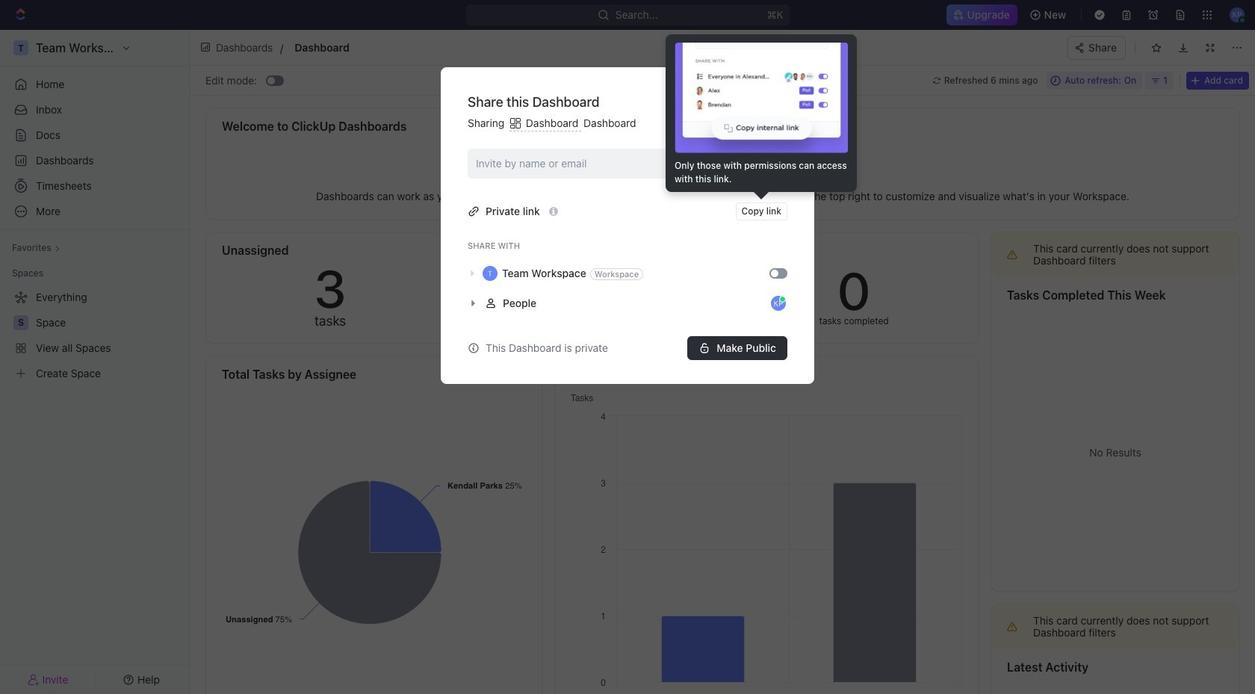 Task type: vqa. For each thing, say whether or not it's contained in the screenshot.
invite user icon
yes



Task type: locate. For each thing, give the bounding box(es) containing it.
None text field
[[295, 38, 620, 57]]

invite user image
[[27, 673, 39, 686]]

sidebar navigation
[[0, 30, 191, 694]]

tree
[[6, 285, 184, 386]]



Task type: describe. For each thing, give the bounding box(es) containing it.
tree inside sidebar 'navigation'
[[6, 285, 184, 386]]

Invite by name or email text field
[[476, 152, 732, 175]]



